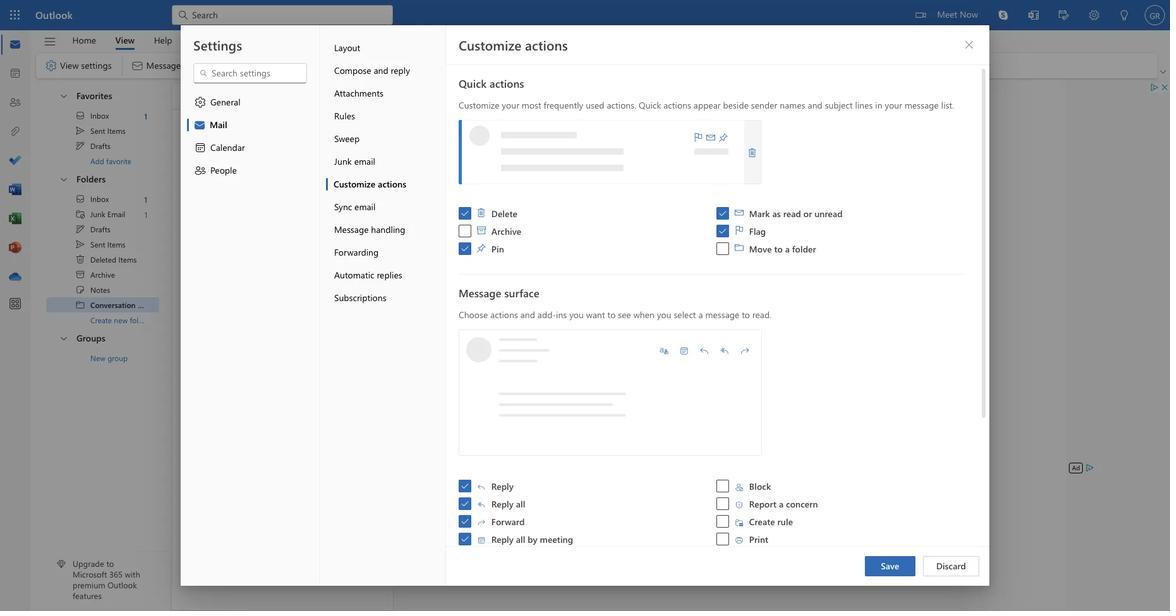 Task type: vqa. For each thing, say whether or not it's contained in the screenshot.
the bottommost Archive
yes



Task type: locate. For each thing, give the bounding box(es) containing it.
conversation down search settings search field
[[211, 90, 264, 102]]

1 right email
[[144, 209, 147, 220]]


[[477, 483, 486, 492]]

 inside the settings tab list
[[194, 96, 207, 109]]

 for reply
[[461, 482, 469, 491]]

items up the deleted
[[107, 239, 126, 250]]

message
[[334, 224, 369, 236], [459, 286, 501, 300]]

1 horizontal spatial conversation
[[211, 90, 264, 102]]

read.
[[752, 309, 772, 321]]

1 for sent items
[[144, 111, 147, 121]]

1 vertical spatial view
[[60, 59, 79, 71]]


[[75, 141, 85, 151], [75, 224, 85, 234]]

1 vertical spatial message
[[459, 286, 501, 300]]

0 horizontal spatial history
[[138, 300, 163, 310]]

customize down junk email
[[334, 178, 375, 190]]

2  from the top
[[75, 239, 85, 250]]

2 vertical spatial reply
[[491, 534, 514, 546]]

junk email
[[334, 155, 375, 167]]

customize actions inside customize actions "button"
[[334, 178, 406, 190]]

history down layout group
[[266, 90, 295, 102]]

 button left folders on the top of the page
[[52, 169, 74, 190]]

1 vertical spatial 
[[59, 174, 69, 184]]

actions left appear
[[664, 99, 691, 111]]

onedrive image
[[9, 271, 21, 284]]

people image
[[9, 97, 21, 109]]

settings
[[193, 36, 242, 54]]

 inbox for junk email
[[75, 194, 109, 204]]

message right a
[[705, 309, 739, 321]]

view left help
[[115, 34, 135, 46]]

0 vertical spatial view
[[115, 34, 135, 46]]

history
[[266, 90, 295, 102], [138, 300, 163, 310]]

folders tree item
[[46, 169, 159, 191]]

actions.
[[607, 99, 636, 111]]

1 vertical spatial all
[[516, 534, 525, 546]]

1 reply from the top
[[491, 481, 514, 493]]

1 vertical spatial  button
[[52, 169, 74, 190]]

sent inside  drafts  sent items  deleted items  archive  notes  conversation history
[[90, 239, 105, 250]]

customize up quick actions
[[459, 36, 522, 54]]

0 vertical spatial items
[[107, 126, 126, 136]]

0 horizontal spatial 
[[45, 59, 57, 72]]

1 vertical spatial inbox
[[90, 194, 109, 204]]

1  inbox from the top
[[75, 111, 109, 121]]

0 vertical spatial 
[[194, 142, 207, 154]]

 inbox down favorites
[[75, 111, 109, 121]]

tab list
[[63, 30, 182, 50]]

email
[[354, 155, 375, 167], [355, 201, 376, 213]]

 for 
[[75, 194, 85, 204]]

1  button from the top
[[52, 85, 74, 106]]

 button left groups
[[52, 328, 74, 349]]

favorites tree item
[[46, 85, 159, 108]]

2 all from the top
[[516, 534, 525, 546]]

calendar image
[[9, 68, 21, 80]]

1 horizontal spatial customize actions
[[459, 36, 568, 54]]

drafts up add favorite tree item
[[90, 141, 110, 151]]

conversation
[[211, 90, 264, 102], [90, 300, 136, 310]]

email for sync email
[[355, 201, 376, 213]]

0 vertical spatial sent
[[90, 126, 105, 136]]

document containing settings
[[0, 0, 1170, 612]]

1  from the top
[[75, 141, 85, 151]]

 general
[[194, 96, 240, 109]]

1 horizontal spatial 
[[477, 536, 486, 545]]

1 drafts from the top
[[90, 141, 110, 151]]

1 for junk email
[[144, 194, 147, 204]]

download
[[768, 388, 807, 400]]

1 inside favorites tree
[[144, 111, 147, 121]]

2 1 from the top
[[144, 194, 147, 204]]

general
[[210, 96, 240, 108]]

customize down quick actions
[[459, 99, 499, 111]]

quick down customize actions heading
[[459, 76, 487, 90]]

 inside  drafts  sent items  deleted items  archive  notes  conversation history
[[75, 224, 85, 234]]

reply
[[491, 481, 514, 493], [491, 498, 514, 510], [491, 534, 514, 546]]

message inside customize actions tab panel
[[459, 286, 501, 300]]


[[43, 35, 57, 48]]

2 drafts from the top
[[90, 224, 110, 234]]

notes
[[90, 285, 110, 295]]

sweep
[[334, 133, 360, 145]]

0 vertical spatial email
[[354, 155, 375, 167]]

0 horizontal spatial archive
[[90, 270, 115, 280]]

sent up the deleted
[[90, 239, 105, 250]]

quick right actions.
[[639, 99, 661, 111]]

view inside the  view settings
[[60, 59, 79, 71]]

conversation inside  drafts  sent items  deleted items  archive  notes  conversation history
[[90, 300, 136, 310]]

1 vertical spatial 
[[75, 239, 85, 250]]

 down favorites
[[75, 111, 85, 121]]

outlook link
[[35, 0, 73, 30]]

reply up  forward
[[491, 498, 514, 510]]

all for reply all
[[516, 498, 525, 510]]

dialog
[[0, 0, 1170, 612]]

1 horizontal spatial history
[[266, 90, 295, 102]]

most
[[522, 99, 541, 111]]

drafts inside the  sent items  drafts
[[90, 141, 110, 151]]

actions down 'junk email' button
[[378, 178, 406, 190]]

1 vertical spatial 
[[75, 224, 85, 234]]

0 horizontal spatial with
[[125, 570, 140, 580]]

2 inbox from the top
[[90, 194, 109, 204]]

tab list containing home
[[63, 30, 182, 50]]

7 tree item from the top
[[46, 237, 159, 252]]

1  from the top
[[75, 111, 85, 121]]

customize your most frequently used actions. quick actions appear beside sender names and subject lines in your message list.
[[459, 99, 954, 111]]

 button inside groups tree item
[[52, 328, 74, 349]]

0 vertical spatial archive
[[491, 225, 521, 237]]

 for forward
[[461, 517, 469, 526]]

history inside  drafts  sent items  deleted items  archive  notes  conversation history
[[138, 300, 163, 310]]

looks empty over here.
[[237, 392, 328, 404]]

 down the  button
[[45, 59, 57, 72]]

outlook up camera
[[729, 370, 762, 382]]

 inside  drafts  sent items  deleted items  archive  notes  conversation history
[[75, 239, 85, 250]]

document
[[0, 0, 1170, 612]]

your right in
[[885, 99, 902, 111]]

2  inbox from the top
[[75, 194, 109, 204]]

 flag
[[735, 225, 766, 237]]

 calendar
[[194, 142, 245, 154]]

by
[[528, 534, 538, 546]]

actions
[[525, 36, 568, 54], [490, 76, 524, 90], [664, 99, 691, 111], [378, 178, 406, 190], [490, 309, 518, 321]]

favorite
[[106, 156, 131, 166]]

2 horizontal spatial with
[[764, 370, 781, 382]]

0 horizontal spatial message
[[705, 309, 739, 321]]

 button inside folders 'tree item'
[[52, 169, 74, 190]]

1 vertical spatial history
[[138, 300, 163, 310]]

1 vertical spatial customize actions
[[334, 178, 406, 190]]

customize inside customize actions "button"
[[334, 178, 375, 190]]

tree item containing 
[[46, 282, 159, 298]]

1 horizontal spatial and
[[520, 309, 535, 321]]

0 vertical spatial conversation
[[211, 90, 264, 102]]

0 vertical spatial  inbox
[[75, 111, 109, 121]]


[[735, 536, 744, 545]]

3 reply from the top
[[491, 534, 514, 546]]

tree containing 
[[46, 191, 163, 328]]

1 down 'favorites' tree item
[[144, 111, 147, 121]]

1 horizontal spatial your
[[680, 388, 697, 400]]

0 vertical spatial  button
[[52, 85, 74, 106]]

2 vertical spatial 
[[59, 333, 69, 343]]

application
[[0, 0, 1170, 612]]

 inside  reply all by meeting
[[477, 536, 486, 545]]

reply down  forward
[[491, 534, 514, 546]]


[[916, 10, 926, 20]]

0 horizontal spatial message
[[334, 224, 369, 236]]

1 1 from the top
[[144, 111, 147, 121]]

0 horizontal spatial customize actions
[[334, 178, 406, 190]]

 up add favorite tree item
[[75, 126, 85, 136]]

tree item up create
[[46, 298, 163, 313]]

conversation history
[[211, 90, 295, 102]]

you left "for" at bottom
[[784, 370, 799, 382]]

sent inside the  sent items  drafts
[[90, 126, 105, 136]]

tree item down favorites
[[46, 108, 159, 123]]

0 horizontal spatial view
[[60, 59, 79, 71]]

tree item containing 
[[46, 207, 159, 222]]

message for message handling
[[334, 224, 369, 236]]

help button
[[144, 30, 182, 50]]

tree item
[[46, 108, 159, 123], [46, 123, 159, 138], [46, 138, 159, 154], [46, 191, 159, 207], [46, 207, 159, 222], [46, 222, 159, 237], [46, 237, 159, 252], [46, 252, 159, 267], [46, 267, 159, 282], [46, 282, 159, 298], [46, 298, 163, 313]]

 up  in the left top of the page
[[75, 239, 85, 250]]

and right 'names'
[[808, 99, 823, 111]]

1 horizontal spatial message
[[905, 99, 939, 111]]

drafts down  junk email
[[90, 224, 110, 234]]

tree
[[46, 191, 163, 328]]

 up 
[[194, 142, 207, 154]]

 inside the settings tab list
[[194, 142, 207, 154]]

 up  on the top of the page
[[75, 194, 85, 204]]

files image
[[9, 126, 21, 138]]

folder
[[130, 315, 149, 325]]

home button
[[63, 30, 106, 50]]

junk down sweep
[[334, 155, 352, 167]]

upgrade to microsoft 365 with premium outlook features
[[73, 559, 140, 602]]

9 tree item from the top
[[46, 267, 159, 282]]

email down sweep
[[354, 155, 375, 167]]

1 vertical spatial  inbox
[[75, 194, 109, 204]]

layout
[[334, 42, 360, 54]]

message left the list.
[[905, 99, 939, 111]]

2  from the top
[[75, 224, 85, 234]]

 drafts  sent items  deleted items  archive  notes  conversation history
[[75, 224, 163, 310]]

 inbox up  junk email
[[75, 194, 109, 204]]

0 vertical spatial customize actions
[[459, 36, 568, 54]]

more apps image
[[9, 298, 21, 311]]

camera
[[727, 388, 755, 400]]

 inside folders 'tree item'
[[59, 174, 69, 184]]

 print
[[735, 534, 768, 546]]

and left add-
[[520, 309, 535, 321]]

customize actions inside customize actions tab panel
[[459, 36, 568, 54]]

0 vertical spatial 1
[[144, 111, 147, 121]]

1 vertical spatial archive
[[90, 270, 115, 280]]

1 all from the top
[[516, 498, 525, 510]]

 down  on the top of the page
[[75, 224, 85, 234]]

settings
[[81, 59, 112, 71]]

tree item up add favorite tree item
[[46, 123, 159, 138]]

 for 
[[75, 111, 85, 121]]

inbox inside favorites tree
[[90, 111, 109, 121]]

2 vertical spatial  button
[[52, 328, 74, 349]]

1 vertical spatial 
[[477, 536, 486, 545]]

to inside the upgrade to microsoft 365 with premium outlook features
[[106, 559, 114, 570]]

2 vertical spatial with
[[125, 570, 140, 580]]

history up folder
[[138, 300, 163, 310]]

archive down the deleted
[[90, 270, 115, 280]]

 button left favorites
[[52, 85, 74, 106]]

1 horizontal spatial archive
[[491, 225, 521, 237]]

2  button from the top
[[52, 169, 74, 190]]

 up add favorite tree item
[[75, 141, 85, 151]]

message up choose
[[459, 286, 501, 300]]

to right upgrade
[[106, 559, 114, 570]]

 pin
[[477, 243, 504, 255]]

sent
[[90, 126, 105, 136], [90, 239, 105, 250]]

 left favorites
[[59, 91, 69, 101]]

0 vertical spatial inbox
[[90, 111, 109, 121]]


[[199, 69, 208, 78]]


[[477, 208, 486, 217]]

subject
[[825, 99, 853, 111]]

your inside "you're going places. take outlook with you for free. scan the qr code with your phone camera to download outlook mobile"
[[680, 388, 697, 400]]

outlook right premium
[[108, 580, 137, 591]]

add
[[90, 156, 104, 166]]

junk right  on the top of the page
[[90, 209, 105, 219]]

 button
[[52, 85, 74, 106], [52, 169, 74, 190], [52, 328, 74, 349]]

 for delete
[[461, 209, 469, 218]]

sent up add
[[90, 126, 105, 136]]

empty
[[262, 392, 287, 404]]

0 horizontal spatial junk
[[90, 209, 105, 219]]

0 vertical spatial 
[[75, 111, 85, 121]]


[[59, 91, 69, 101], [59, 174, 69, 184], [59, 333, 69, 343]]

conversation up create new folder
[[90, 300, 136, 310]]

2 vertical spatial items
[[118, 255, 137, 265]]

to do image
[[9, 155, 21, 167]]

items right the deleted
[[118, 255, 137, 265]]

1 vertical spatial 
[[75, 194, 85, 204]]

your left most
[[502, 99, 519, 111]]

0 vertical spatial junk
[[334, 155, 352, 167]]

 left folders on the top of the page
[[59, 174, 69, 184]]

mail image
[[9, 39, 21, 51]]

0 vertical spatial history
[[266, 90, 295, 102]]

 button inside 'favorites' tree item
[[52, 85, 74, 106]]

1 vertical spatial conversation
[[90, 300, 136, 310]]

3  from the top
[[59, 333, 69, 343]]

tree item containing 
[[46, 298, 163, 313]]

to
[[608, 309, 616, 321], [742, 309, 750, 321], [758, 388, 766, 400], [106, 559, 114, 570]]

 inside groups tree item
[[59, 333, 69, 343]]

 inside the  sent items  drafts
[[75, 141, 85, 151]]

customize actions up quick actions
[[459, 36, 568, 54]]

 inbox inside favorites tree
[[75, 111, 109, 121]]

subscriptions
[[334, 292, 386, 304]]

1
[[144, 111, 147, 121], [144, 194, 147, 204], [144, 209, 147, 220]]

archive down delete
[[491, 225, 521, 237]]

1 vertical spatial email
[[355, 201, 376, 213]]

0 vertical spatial drafts
[[90, 141, 110, 151]]

tree item down the deleted
[[46, 267, 159, 282]]

left-rail-appbar navigation
[[3, 30, 28, 292]]

1 vertical spatial items
[[107, 239, 126, 250]]

1 vertical spatial sent
[[90, 239, 105, 250]]

and
[[374, 64, 388, 76], [808, 99, 823, 111], [520, 309, 535, 321]]

customize
[[459, 36, 522, 54], [459, 99, 499, 111], [334, 178, 375, 190]]

1 vertical spatial with
[[661, 388, 677, 400]]

1 vertical spatial 
[[194, 96, 207, 109]]

tree item up add
[[46, 138, 159, 154]]

1 vertical spatial quick
[[639, 99, 661, 111]]


[[477, 244, 486, 252]]

the
[[610, 388, 622, 400]]

10 tree item from the top
[[46, 282, 159, 298]]

1 inbox from the top
[[90, 111, 109, 121]]

 button
[[365, 88, 383, 106]]

sender
[[751, 99, 777, 111]]

tree item up 
[[46, 252, 159, 267]]

customize actions button
[[326, 173, 445, 196]]


[[477, 501, 486, 510]]

quick actions
[[459, 76, 524, 90]]

8 tree item from the top
[[46, 252, 159, 267]]

0 vertical spatial and
[[374, 64, 388, 76]]

1 sent from the top
[[90, 126, 105, 136]]

0 vertical spatial 
[[59, 91, 69, 101]]

0 horizontal spatial 
[[194, 142, 207, 154]]

1  from the top
[[59, 91, 69, 101]]

2  from the top
[[75, 194, 85, 204]]

to left read.
[[742, 309, 750, 321]]

with down going
[[661, 388, 677, 400]]

you're going places. take outlook with you for free. scan the qr code with your phone camera to download outlook mobile
[[589, 370, 870, 400]]

1 down folders 'tree item'
[[144, 194, 147, 204]]

 inside 'favorites' tree item
[[59, 91, 69, 101]]

inbox up  junk email
[[90, 194, 109, 204]]

email right sync in the left of the page
[[355, 201, 376, 213]]

favorites tree
[[46, 80, 159, 169]]

message handling button
[[326, 219, 445, 241]]

 archive
[[477, 225, 521, 237]]

with up download
[[764, 370, 781, 382]]

5 tree item from the top
[[46, 207, 159, 222]]

and left reply
[[374, 64, 388, 76]]

 delete
[[477, 208, 517, 220]]

items up favorite
[[107, 126, 126, 136]]

flag
[[749, 225, 766, 237]]

1 vertical spatial junk
[[90, 209, 105, 219]]

inbox down 'favorites' tree item
[[90, 111, 109, 121]]

you right when
[[657, 309, 671, 321]]

reply up  reply all
[[491, 481, 514, 493]]

0 vertical spatial 
[[75, 141, 85, 151]]

view left settings
[[60, 59, 79, 71]]

junk inside button
[[334, 155, 352, 167]]

0 vertical spatial reply
[[491, 481, 514, 493]]

add-
[[538, 309, 556, 321]]

2 sent from the top
[[90, 239, 105, 250]]

 left groups
[[59, 333, 69, 343]]

message inside button
[[334, 224, 369, 236]]

2 vertical spatial customize
[[334, 178, 375, 190]]

2 horizontal spatial and
[[808, 99, 823, 111]]

0 horizontal spatial and
[[374, 64, 388, 76]]

0 vertical spatial message
[[334, 224, 369, 236]]

tree item up  junk email
[[46, 191, 159, 207]]

1  from the top
[[75, 126, 85, 136]]

 button
[[37, 31, 63, 52]]


[[75, 255, 85, 265]]

2 vertical spatial 1
[[144, 209, 147, 220]]


[[964, 40, 974, 50]]

0 vertical spatial customize
[[459, 36, 522, 54]]

0 horizontal spatial conversation
[[90, 300, 136, 310]]

all left by
[[516, 534, 525, 546]]

tree item down folders 'tree item'
[[46, 207, 159, 222]]

3  button from the top
[[52, 328, 74, 349]]

your down places.
[[680, 388, 697, 400]]

0 vertical spatial all
[[516, 498, 525, 510]]

 inside favorites tree
[[75, 111, 85, 121]]

0 vertical spatial 
[[45, 59, 57, 72]]

to right camera
[[758, 388, 766, 400]]

1 vertical spatial message
[[705, 309, 739, 321]]

 up 
[[194, 96, 207, 109]]


[[194, 142, 207, 154], [477, 536, 486, 545]]

choose
[[459, 309, 488, 321]]

2 reply from the top
[[491, 498, 514, 510]]

with inside the upgrade to microsoft 365 with premium outlook features
[[125, 570, 140, 580]]

archive
[[491, 225, 521, 237], [90, 270, 115, 280]]

1 vertical spatial drafts
[[90, 224, 110, 234]]

outlook up 
[[35, 8, 73, 21]]

1 vertical spatial 1
[[144, 194, 147, 204]]

1 horizontal spatial view
[[115, 34, 135, 46]]


[[75, 300, 85, 310]]

1 horizontal spatial junk
[[334, 155, 352, 167]]

all up forward
[[516, 498, 525, 510]]

for
[[801, 370, 813, 382]]

customize actions up sync email
[[334, 178, 406, 190]]

features
[[73, 591, 102, 602]]


[[369, 93, 379, 103]]

junk
[[334, 155, 352, 167], [90, 209, 105, 219]]

tree item up the deleted
[[46, 237, 159, 252]]

folders
[[76, 173, 106, 185]]

you right ins
[[569, 309, 584, 321]]

2  from the top
[[59, 174, 69, 184]]

tree item up 
[[46, 282, 159, 298]]

message down sync email
[[334, 224, 369, 236]]

2 horizontal spatial you
[[784, 370, 799, 382]]

with right 365
[[125, 570, 140, 580]]

Search settings search field
[[208, 67, 294, 80]]

tree item down  junk email
[[46, 222, 159, 237]]

all for reply all by meeting
[[516, 534, 525, 546]]

 inside the  view settings
[[45, 59, 57, 72]]

0 horizontal spatial you
[[569, 309, 584, 321]]

1 vertical spatial reply
[[491, 498, 514, 510]]

 for  view settings
[[45, 59, 57, 72]]

0 vertical spatial 
[[75, 126, 85, 136]]

 down 
[[477, 536, 486, 545]]

set your advertising preferences image
[[1085, 463, 1095, 473]]

0 vertical spatial quick
[[459, 76, 487, 90]]

1 horizontal spatial message
[[459, 286, 501, 300]]

11 tree item from the top
[[46, 298, 163, 313]]

1 horizontal spatial 
[[194, 96, 207, 109]]



Task type: describe. For each thing, give the bounding box(es) containing it.
free.
[[815, 370, 833, 382]]


[[735, 501, 744, 510]]

subscriptions button
[[326, 287, 445, 310]]

and inside button
[[374, 64, 388, 76]]


[[75, 285, 85, 295]]

customize actions heading
[[459, 36, 568, 54]]

2 horizontal spatial your
[[885, 99, 902, 111]]

 reply all
[[477, 498, 525, 510]]

view inside view "button"
[[115, 34, 135, 46]]

now
[[960, 8, 978, 20]]

history inside "message list" section
[[266, 90, 295, 102]]

settings tab list
[[181, 25, 320, 586]]

want
[[586, 309, 605, 321]]

 button
[[959, 35, 979, 55]]

lines
[[855, 99, 873, 111]]

1 horizontal spatial with
[[661, 388, 677, 400]]

reply for reply all by meeting
[[491, 534, 514, 546]]

drafts inside  drafts  sent items  deleted items  archive  notes  conversation history
[[90, 224, 110, 234]]

email
[[107, 209, 125, 219]]

qr
[[625, 388, 637, 400]]

message for message surface
[[459, 286, 501, 300]]

mail
[[210, 119, 227, 131]]

meet now
[[937, 8, 978, 20]]

home
[[72, 34, 96, 46]]

actions up most
[[490, 76, 524, 90]]

new group
[[90, 353, 128, 363]]

outlook inside the upgrade to microsoft 365 with premium outlook features
[[108, 580, 137, 591]]

create new folder
[[90, 315, 149, 325]]

new
[[114, 315, 128, 325]]

actions down the message surface
[[490, 309, 518, 321]]

compose and reply button
[[326, 59, 445, 82]]

to inside "you're going places. take outlook with you for free. scan the qr code with your phone camera to download outlook mobile"
[[758, 388, 766, 400]]

automatic
[[334, 269, 374, 281]]

 for  reply all by meeting
[[477, 536, 486, 545]]

items inside the  sent items  drafts
[[107, 126, 126, 136]]

 for reply all
[[461, 500, 469, 509]]

meet
[[937, 8, 957, 20]]

archive inside customize actions tab panel
[[491, 225, 521, 237]]

 for folders
[[59, 174, 69, 184]]

tree inside 'application'
[[46, 191, 163, 328]]

phone
[[700, 388, 725, 400]]

 reply
[[477, 481, 514, 493]]


[[735, 244, 744, 252]]

2 vertical spatial and
[[520, 309, 535, 321]]

sync email button
[[326, 196, 445, 219]]

3 tree item from the top
[[46, 138, 159, 154]]

to left see
[[608, 309, 616, 321]]

attachments button
[[326, 82, 445, 105]]

people
[[210, 164, 237, 176]]

going
[[653, 370, 677, 382]]

settings heading
[[193, 36, 242, 54]]

premium
[[73, 580, 105, 591]]

outlook inside outlook banner
[[35, 8, 73, 21]]

surface
[[504, 286, 540, 300]]

archive inside  drafts  sent items  deleted items  archive  notes  conversation history
[[90, 270, 115, 280]]

 for  general
[[194, 96, 207, 109]]

tree item containing 
[[46, 267, 159, 282]]

looks
[[237, 392, 260, 404]]

reply for reply all
[[491, 498, 514, 510]]

 junk email
[[75, 209, 125, 219]]

forwarding
[[334, 246, 379, 258]]

1 horizontal spatial quick
[[639, 99, 661, 111]]

outlook down free.
[[810, 388, 841, 400]]

rules button
[[326, 105, 445, 128]]

0 vertical spatial with
[[764, 370, 781, 382]]

3 1 from the top
[[144, 209, 147, 220]]


[[735, 519, 744, 528]]

used
[[586, 99, 604, 111]]

 button for folders
[[52, 169, 74, 190]]

mobile
[[844, 388, 870, 400]]

 for flag
[[718, 227, 727, 236]]

groups
[[76, 332, 105, 344]]

automatic replies button
[[326, 264, 445, 287]]

dialog containing settings
[[0, 0, 1170, 612]]

compose and reply
[[334, 64, 410, 76]]

 block
[[735, 481, 771, 493]]

calendar
[[210, 142, 245, 154]]

 for groups
[[59, 333, 69, 343]]

message list section
[[172, 81, 393, 611]]

outlook banner
[[0, 0, 1170, 30]]

conversation inside "message list" section
[[211, 90, 264, 102]]

see
[[618, 309, 631, 321]]

0 horizontal spatial your
[[502, 99, 519, 111]]

new group tree item
[[46, 351, 159, 366]]

layout group
[[203, 53, 328, 78]]

 forward
[[477, 516, 525, 528]]

premium features image
[[57, 561, 66, 570]]

1 tree item from the top
[[46, 108, 159, 123]]

 button for groups
[[52, 328, 74, 349]]

powerpoint image
[[9, 242, 21, 255]]

 for pin
[[461, 245, 469, 253]]

in
[[875, 99, 882, 111]]


[[75, 270, 85, 280]]

attachments
[[334, 87, 383, 99]]

 for reply all by meeting
[[461, 535, 469, 544]]

you inside "you're going places. take outlook with you for free. scan the qr code with your phone camera to download outlook mobile"
[[784, 370, 799, 382]]

0 vertical spatial message
[[905, 99, 939, 111]]

actions down outlook banner
[[525, 36, 568, 54]]

forwarding button
[[326, 241, 445, 264]]

groups tree item
[[46, 328, 159, 351]]

excel image
[[9, 213, 21, 226]]

email for junk email
[[354, 155, 375, 167]]

help
[[154, 34, 172, 46]]


[[477, 226, 486, 235]]

tree item containing 
[[46, 252, 159, 267]]

add favorite tree item
[[46, 154, 159, 169]]

inbox for sent items
[[90, 111, 109, 121]]

 for favorites
[[59, 91, 69, 101]]

6 tree item from the top
[[46, 222, 159, 237]]

compose
[[334, 64, 371, 76]]


[[735, 483, 744, 492]]

block
[[749, 481, 771, 493]]

when
[[634, 309, 655, 321]]

application containing settings
[[0, 0, 1170, 612]]

print
[[749, 534, 768, 546]]

2 tree item from the top
[[46, 123, 159, 138]]

names
[[780, 99, 805, 111]]

sync
[[334, 201, 352, 213]]

1 vertical spatial and
[[808, 99, 823, 111]]

places.
[[679, 370, 706, 382]]

take
[[709, 370, 727, 382]]

sync email
[[334, 201, 376, 213]]

4 tree item from the top
[[46, 191, 159, 207]]

 for  calendar
[[194, 142, 207, 154]]

actions inside "button"
[[378, 178, 406, 190]]

inbox for junk email
[[90, 194, 109, 204]]

 button for favorites
[[52, 85, 74, 106]]

discard button
[[923, 557, 979, 577]]

group
[[108, 353, 128, 363]]

message handling
[[334, 224, 405, 236]]

 sent items  drafts
[[75, 126, 126, 151]]

here.
[[309, 392, 328, 404]]


[[193, 119, 206, 131]]

appear
[[694, 99, 721, 111]]


[[75, 209, 85, 219]]

 inbox for sent items
[[75, 111, 109, 121]]

 reply all by meeting
[[477, 534, 573, 546]]

1 horizontal spatial you
[[657, 309, 671, 321]]

create new folder tree item
[[46, 313, 159, 328]]

replies
[[377, 269, 402, 281]]

a
[[698, 309, 703, 321]]

 inside the  sent items  drafts
[[75, 126, 85, 136]]

upgrade
[[73, 559, 104, 570]]

deleted
[[90, 255, 116, 265]]

customize actions tab panel
[[446, 25, 989, 612]]

layout button
[[326, 37, 445, 59]]

1 vertical spatial customize
[[459, 99, 499, 111]]

reply for reply
[[491, 481, 514, 493]]


[[477, 519, 486, 528]]

handling
[[371, 224, 405, 236]]

favorites
[[76, 90, 112, 102]]

code
[[639, 388, 658, 400]]

0 horizontal spatial quick
[[459, 76, 487, 90]]

word image
[[9, 184, 21, 197]]



